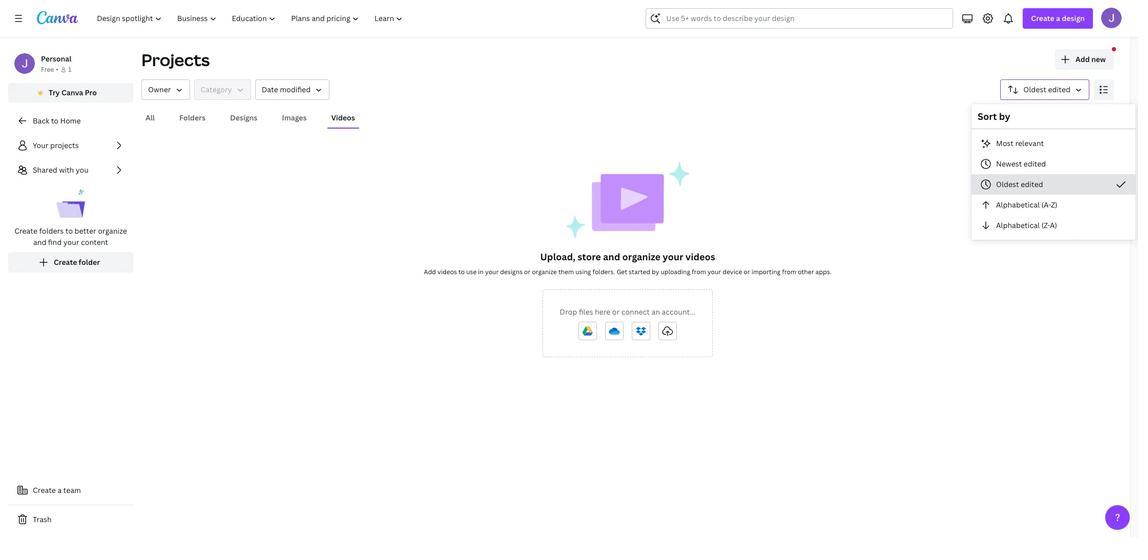 Task type: vqa. For each thing, say whether or not it's contained in the screenshot.
Create a team create
yes



Task type: describe. For each thing, give the bounding box(es) containing it.
organize inside create folders to better organize and find your content
[[98, 226, 127, 236]]

edited for oldest edited option
[[1021, 179, 1043, 189]]

owner
[[148, 85, 171, 94]]

other
[[798, 267, 814, 276]]

better
[[75, 226, 96, 236]]

your inside create folders to better organize and find your content
[[63, 237, 79, 247]]

newest edited button
[[971, 154, 1135, 174]]

try canva pro button
[[8, 83, 133, 102]]

sort by list box
[[971, 133, 1135, 236]]

your projects
[[33, 140, 79, 150]]

and inside upload, store and organize your videos add videos to use in your designs or organize them using folders. get started by uploading from your device or importing from other apps.
[[603, 251, 620, 263]]

sort by
[[978, 110, 1010, 122]]

edited inside sort by button
[[1048, 85, 1070, 94]]

your up uploading
[[663, 251, 683, 263]]

oldest inside button
[[996, 179, 1019, 189]]

create a team
[[33, 485, 81, 495]]

add new button
[[1055, 49, 1114, 70]]

jacob simon image
[[1101, 8, 1122, 28]]

category
[[201, 85, 232, 94]]

1 vertical spatial videos
[[437, 267, 457, 276]]

home
[[60, 116, 81, 126]]

back to home
[[33, 116, 81, 126]]

try
[[49, 88, 60, 97]]

an
[[651, 307, 660, 317]]

Sort by button
[[1000, 79, 1089, 100]]

trash link
[[8, 509, 133, 530]]

oldest edited button
[[971, 174, 1135, 195]]

2 horizontal spatial or
[[744, 267, 750, 276]]

(z-
[[1041, 220, 1050, 230]]

designs button
[[226, 108, 261, 128]]

•
[[56, 65, 58, 74]]

upload,
[[540, 251, 575, 263]]

alphabetical for alphabetical (z-a)
[[996, 220, 1040, 230]]

create for create a team
[[33, 485, 56, 495]]

2 from from the left
[[782, 267, 796, 276]]

shared
[[33, 165, 57, 175]]

alphabetical (z-a) button
[[971, 215, 1135, 236]]

create for create folders to better organize and find your content
[[14, 226, 37, 236]]

videos
[[331, 113, 355, 122]]

store
[[578, 251, 601, 263]]

importing
[[752, 267, 780, 276]]

add inside upload, store and organize your videos add videos to use in your designs or organize them using folders. get started by uploading from your device or importing from other apps.
[[424, 267, 436, 276]]

newest
[[996, 159, 1022, 169]]

newest edited
[[996, 159, 1046, 169]]

new
[[1091, 54, 1106, 64]]

folder
[[79, 257, 100, 267]]

1 vertical spatial organize
[[622, 251, 660, 263]]

drop files here or connect an account...
[[560, 307, 696, 317]]

and inside create folders to better organize and find your content
[[33, 237, 46, 247]]

trash
[[33, 514, 52, 524]]

most relevant
[[996, 138, 1044, 148]]

(a-
[[1041, 200, 1051, 210]]

account...
[[662, 307, 696, 317]]

1 from from the left
[[692, 267, 706, 276]]

folders button
[[175, 108, 210, 128]]

Owner button
[[141, 79, 190, 100]]

z)
[[1051, 200, 1057, 210]]

create folder button
[[8, 252, 133, 273]]

relevant
[[1015, 138, 1044, 148]]

1 horizontal spatial by
[[999, 110, 1010, 122]]

modified
[[280, 85, 311, 94]]

create for create folder
[[54, 257, 77, 267]]

projects
[[141, 49, 210, 71]]

personal
[[41, 54, 71, 64]]

videos button
[[327, 108, 359, 128]]

create a design button
[[1023, 8, 1093, 29]]

create a design
[[1031, 13, 1085, 23]]

newest edited option
[[971, 154, 1135, 174]]

alphabetical (a-z) button
[[971, 195, 1135, 215]]

0 vertical spatial to
[[51, 116, 58, 126]]

back
[[33, 116, 49, 126]]

most relevant button
[[971, 133, 1135, 154]]

pro
[[85, 88, 97, 97]]

your projects link
[[8, 135, 133, 156]]

alphabetical (z-a) option
[[971, 215, 1135, 236]]

add new
[[1076, 54, 1106, 64]]

all
[[146, 113, 155, 122]]

started
[[629, 267, 650, 276]]

date
[[262, 85, 278, 94]]

files
[[579, 307, 593, 317]]

by inside upload, store and organize your videos add videos to use in your designs or organize them using folders. get started by uploading from your device or importing from other apps.
[[652, 267, 659, 276]]

1
[[68, 65, 71, 74]]

Search search field
[[666, 9, 933, 28]]

alphabetical for alphabetical (a-z)
[[996, 200, 1040, 210]]

design
[[1062, 13, 1085, 23]]

upload, store and organize your videos add videos to use in your designs or organize them using folders. get started by uploading from your device or importing from other apps.
[[424, 251, 831, 276]]

shared with you
[[33, 165, 89, 175]]



Task type: locate. For each thing, give the bounding box(es) containing it.
most relevant option
[[971, 133, 1135, 154]]

None search field
[[646, 8, 953, 29]]

or
[[524, 267, 530, 276], [744, 267, 750, 276], [612, 307, 620, 317]]

from left other
[[782, 267, 796, 276]]

0 vertical spatial edited
[[1048, 85, 1070, 94]]

list containing your projects
[[8, 135, 133, 273]]

sort
[[978, 110, 997, 122]]

organize up started
[[622, 251, 660, 263]]

0 horizontal spatial oldest
[[996, 179, 1019, 189]]

oldest edited option
[[971, 174, 1135, 195]]

you
[[76, 165, 89, 175]]

team
[[63, 485, 81, 495]]

use
[[466, 267, 477, 276]]

2 vertical spatial to
[[458, 267, 465, 276]]

add left new
[[1076, 54, 1090, 64]]

back to home link
[[8, 111, 133, 131]]

organize down upload,
[[532, 267, 557, 276]]

or right the device
[[744, 267, 750, 276]]

videos left use on the left
[[437, 267, 457, 276]]

a)
[[1050, 220, 1057, 230]]

content
[[81, 237, 108, 247]]

create inside button
[[33, 485, 56, 495]]

create left folders on the top left of page
[[14, 226, 37, 236]]

here
[[595, 307, 610, 317]]

to left use on the left
[[458, 267, 465, 276]]

1 horizontal spatial organize
[[532, 267, 557, 276]]

oldest edited inside sort by button
[[1023, 85, 1070, 94]]

1 horizontal spatial from
[[782, 267, 796, 276]]

alphabetical down alphabetical (a-z)
[[996, 220, 1040, 230]]

alphabetical inside button
[[996, 200, 1040, 210]]

organize up content on the left
[[98, 226, 127, 236]]

edited
[[1048, 85, 1070, 94], [1024, 159, 1046, 169], [1021, 179, 1043, 189]]

alphabetical (a-z)
[[996, 200, 1057, 210]]

designs
[[230, 113, 257, 122]]

1 horizontal spatial and
[[603, 251, 620, 263]]

0 horizontal spatial a
[[58, 485, 62, 495]]

2 alphabetical from the top
[[996, 220, 1040, 230]]

oldest
[[1023, 85, 1046, 94], [996, 179, 1019, 189]]

add
[[1076, 54, 1090, 64], [424, 267, 436, 276]]

date modified
[[262, 85, 311, 94]]

Category button
[[194, 79, 251, 100]]

get
[[617, 267, 627, 276]]

create left design
[[1031, 13, 1054, 23]]

videos
[[685, 251, 715, 263], [437, 267, 457, 276]]

folders.
[[593, 267, 615, 276]]

alphabetical (z-a)
[[996, 220, 1057, 230]]

1 vertical spatial oldest edited
[[996, 179, 1043, 189]]

by right started
[[652, 267, 659, 276]]

create down find
[[54, 257, 77, 267]]

your left the device
[[708, 267, 721, 276]]

1 vertical spatial a
[[58, 485, 62, 495]]

0 vertical spatial add
[[1076, 54, 1090, 64]]

0 vertical spatial organize
[[98, 226, 127, 236]]

1 horizontal spatial add
[[1076, 54, 1090, 64]]

try canva pro
[[49, 88, 97, 97]]

to right back
[[51, 116, 58, 126]]

from right uploading
[[692, 267, 706, 276]]

to left better
[[65, 226, 73, 236]]

1 vertical spatial add
[[424, 267, 436, 276]]

a for team
[[58, 485, 62, 495]]

oldest edited down add new dropdown button
[[1023, 85, 1070, 94]]

0 vertical spatial oldest
[[1023, 85, 1046, 94]]

0 horizontal spatial to
[[51, 116, 58, 126]]

create folder
[[54, 257, 100, 267]]

oldest inside sort by button
[[1023, 85, 1046, 94]]

folders
[[39, 226, 64, 236]]

videos up uploading
[[685, 251, 715, 263]]

0 horizontal spatial by
[[652, 267, 659, 276]]

1 vertical spatial oldest
[[996, 179, 1019, 189]]

2 vertical spatial organize
[[532, 267, 557, 276]]

in
[[478, 267, 484, 276]]

find
[[48, 237, 62, 247]]

2 horizontal spatial to
[[458, 267, 465, 276]]

create for create a design
[[1031, 13, 1054, 23]]

to inside upload, store and organize your videos add videos to use in your designs or organize them using folders. get started by uploading from your device or importing from other apps.
[[458, 267, 465, 276]]

free •
[[41, 65, 58, 74]]

by
[[999, 110, 1010, 122], [652, 267, 659, 276]]

0 vertical spatial a
[[1056, 13, 1060, 23]]

1 horizontal spatial videos
[[685, 251, 715, 263]]

2 horizontal spatial organize
[[622, 251, 660, 263]]

add inside add new dropdown button
[[1076, 54, 1090, 64]]

create left the team
[[33, 485, 56, 495]]

list
[[8, 135, 133, 273]]

connect
[[621, 307, 650, 317]]

apps.
[[815, 267, 831, 276]]

create inside create folders to better organize and find your content
[[14, 226, 37, 236]]

0 vertical spatial and
[[33, 237, 46, 247]]

create folders to better organize and find your content
[[14, 226, 127, 247]]

free
[[41, 65, 54, 74]]

1 horizontal spatial oldest
[[1023, 85, 1046, 94]]

a inside dropdown button
[[1056, 13, 1060, 23]]

edited down relevant in the right of the page
[[1024, 159, 1046, 169]]

and up folders.
[[603, 251, 620, 263]]

or right here
[[612, 307, 620, 317]]

projects
[[50, 140, 79, 150]]

organize
[[98, 226, 127, 236], [622, 251, 660, 263], [532, 267, 557, 276]]

shared with you link
[[8, 160, 133, 180]]

edited inside newest edited button
[[1024, 159, 1046, 169]]

edited for newest edited option at the top
[[1024, 159, 1046, 169]]

a left the team
[[58, 485, 62, 495]]

alphabetical inside button
[[996, 220, 1040, 230]]

to
[[51, 116, 58, 126], [65, 226, 73, 236], [458, 267, 465, 276]]

a inside button
[[58, 485, 62, 495]]

edited up alphabetical (a-z)
[[1021, 179, 1043, 189]]

images button
[[278, 108, 311, 128]]

add left use on the left
[[424, 267, 436, 276]]

your
[[63, 237, 79, 247], [663, 251, 683, 263], [485, 267, 499, 276], [708, 267, 721, 276]]

all button
[[141, 108, 159, 128]]

and
[[33, 237, 46, 247], [603, 251, 620, 263]]

folders
[[179, 113, 206, 122]]

with
[[59, 165, 74, 175]]

0 horizontal spatial from
[[692, 267, 706, 276]]

0 horizontal spatial videos
[[437, 267, 457, 276]]

0 horizontal spatial organize
[[98, 226, 127, 236]]

0 horizontal spatial or
[[524, 267, 530, 276]]

edited inside oldest edited button
[[1021, 179, 1043, 189]]

oldest edited down newest edited
[[996, 179, 1043, 189]]

uploading
[[661, 267, 690, 276]]

them
[[558, 267, 574, 276]]

oldest edited inside button
[[996, 179, 1043, 189]]

images
[[282, 113, 307, 122]]

1 horizontal spatial a
[[1056, 13, 1060, 23]]

by right sort
[[999, 110, 1010, 122]]

using
[[575, 267, 591, 276]]

0 horizontal spatial and
[[33, 237, 46, 247]]

0 vertical spatial by
[[999, 110, 1010, 122]]

1 horizontal spatial or
[[612, 307, 620, 317]]

create inside dropdown button
[[1031, 13, 1054, 23]]

top level navigation element
[[90, 8, 412, 29]]

alphabetical up alphabetical (z-a)
[[996, 200, 1040, 210]]

your
[[33, 140, 49, 150]]

drop
[[560, 307, 577, 317]]

0 horizontal spatial add
[[424, 267, 436, 276]]

your right in
[[485, 267, 499, 276]]

device
[[723, 267, 742, 276]]

to inside create folders to better organize and find your content
[[65, 226, 73, 236]]

create a team button
[[8, 480, 133, 501]]

alphabetical (a-z) option
[[971, 195, 1135, 215]]

a
[[1056, 13, 1060, 23], [58, 485, 62, 495]]

edited down add new dropdown button
[[1048, 85, 1070, 94]]

a for design
[[1056, 13, 1060, 23]]

1 vertical spatial edited
[[1024, 159, 1046, 169]]

and left find
[[33, 237, 46, 247]]

1 vertical spatial alphabetical
[[996, 220, 1040, 230]]

0 vertical spatial videos
[[685, 251, 715, 263]]

0 vertical spatial oldest edited
[[1023, 85, 1070, 94]]

create inside button
[[54, 257, 77, 267]]

1 vertical spatial and
[[603, 251, 620, 263]]

1 vertical spatial by
[[652, 267, 659, 276]]

designs
[[500, 267, 523, 276]]

1 vertical spatial to
[[65, 226, 73, 236]]

canva
[[61, 88, 83, 97]]

from
[[692, 267, 706, 276], [782, 267, 796, 276]]

1 horizontal spatial to
[[65, 226, 73, 236]]

your right find
[[63, 237, 79, 247]]

2 vertical spatial edited
[[1021, 179, 1043, 189]]

oldest edited
[[1023, 85, 1070, 94], [996, 179, 1043, 189]]

a left design
[[1056, 13, 1060, 23]]

0 vertical spatial alphabetical
[[996, 200, 1040, 210]]

1 alphabetical from the top
[[996, 200, 1040, 210]]

alphabetical
[[996, 200, 1040, 210], [996, 220, 1040, 230]]

or right designs on the left of the page
[[524, 267, 530, 276]]

Date modified button
[[255, 79, 330, 100]]

most
[[996, 138, 1014, 148]]



